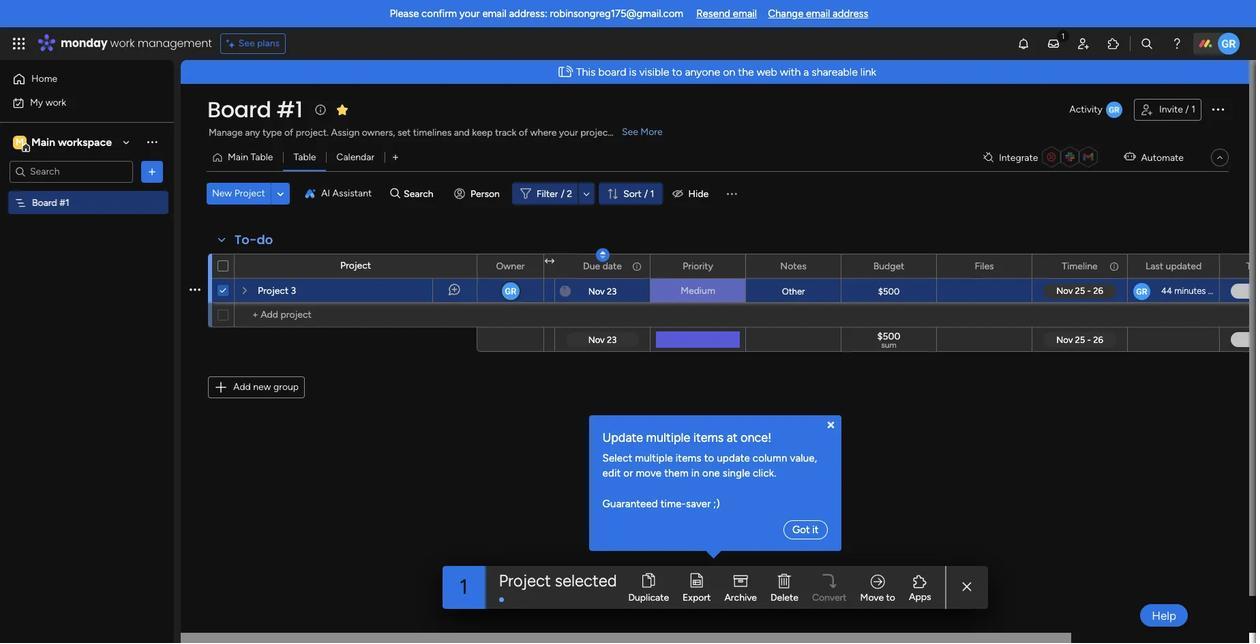 Task type: locate. For each thing, give the bounding box(es) containing it.
your right where
[[559, 127, 578, 139]]

/ for sort
[[645, 188, 648, 200]]

guaranteed
[[603, 498, 658, 510]]

hide
[[689, 188, 709, 200]]

table down project.
[[294, 151, 316, 163]]

1 vertical spatial to
[[705, 452, 715, 464]]

project left selected
[[499, 571, 551, 591]]

to-
[[235, 231, 257, 248]]

0 vertical spatial to
[[672, 66, 683, 78]]

0 horizontal spatial #1
[[59, 197, 69, 208]]

time-
[[661, 498, 687, 510]]

email right resend
[[733, 8, 758, 20]]

update multiple items at once!
[[603, 430, 772, 445]]

0 horizontal spatial see
[[239, 38, 255, 49]]

0 vertical spatial see
[[239, 38, 255, 49]]

Due date field
[[580, 259, 626, 274]]

2 email from the left
[[733, 8, 758, 20]]

1 inside button
[[1192, 104, 1196, 115]]

1 vertical spatial work
[[45, 97, 66, 108]]

please
[[390, 8, 419, 20]]

your right "confirm"
[[460, 8, 480, 20]]

project left 3
[[258, 285, 289, 297]]

stands.
[[614, 127, 644, 139]]

change email address link
[[768, 8, 869, 20]]

0 horizontal spatial 1
[[460, 575, 468, 600]]

44
[[1162, 286, 1173, 296]]

multiple inside select multiple items to update column value, edit or move them in one single click.
[[635, 452, 673, 464]]

1 vertical spatial see
[[622, 126, 639, 138]]

with
[[780, 66, 801, 78]]

1 horizontal spatial main
[[228, 151, 248, 163]]

0 horizontal spatial main
[[31, 135, 55, 148]]

items inside select multiple items to update column value, edit or move them in one single click.
[[676, 452, 702, 464]]

1 horizontal spatial email
[[733, 8, 758, 20]]

this  board is visible to anyone on the web with a shareable link
[[577, 66, 877, 78]]

of
[[285, 127, 294, 139], [519, 127, 528, 139]]

see left plans
[[239, 38, 255, 49]]

or
[[624, 467, 634, 480]]

ai logo image
[[305, 188, 316, 199]]

Board #1 field
[[204, 94, 306, 125]]

new
[[253, 381, 271, 393]]

2 vertical spatial to
[[887, 592, 896, 604]]

got
[[793, 524, 810, 536]]

plans
[[257, 38, 280, 49]]

main down manage
[[228, 151, 248, 163]]

shareable
[[812, 66, 858, 78]]

0 horizontal spatial table
[[251, 151, 273, 163]]

move to
[[861, 592, 896, 604]]

0 vertical spatial work
[[110, 35, 135, 51]]

remove from favorites image
[[336, 103, 349, 116]]

items
[[694, 430, 724, 445], [676, 452, 702, 464]]

1 horizontal spatial of
[[519, 127, 528, 139]]

a
[[804, 66, 810, 78]]

1 vertical spatial items
[[676, 452, 702, 464]]

change email address
[[768, 8, 869, 20]]

items up in
[[676, 452, 702, 464]]

option
[[0, 190, 174, 193]]

1 horizontal spatial 1
[[651, 188, 655, 200]]

email left address:
[[483, 8, 507, 20]]

work right my
[[45, 97, 66, 108]]

date
[[603, 260, 622, 272]]

see
[[239, 38, 255, 49], [622, 126, 639, 138]]

work for my
[[45, 97, 66, 108]]

0 vertical spatial board #1
[[207, 94, 303, 125]]

1 vertical spatial board
[[32, 197, 57, 208]]

work
[[110, 35, 135, 51], [45, 97, 66, 108]]

options image
[[145, 165, 159, 178]]

main inside button
[[228, 151, 248, 163]]

1 horizontal spatial your
[[559, 127, 578, 139]]

budget
[[874, 260, 905, 272]]

1 horizontal spatial to
[[705, 452, 715, 464]]

delete
[[771, 592, 799, 604]]

v2 search image
[[391, 186, 401, 201]]

#1 up 'type'
[[277, 94, 303, 125]]

workspace selection element
[[13, 134, 114, 152]]

0 vertical spatial main
[[31, 135, 55, 148]]

0 vertical spatial items
[[694, 430, 724, 445]]

see inside button
[[239, 38, 255, 49]]

#1
[[277, 94, 303, 125], [59, 197, 69, 208]]

type
[[263, 127, 282, 139]]

table inside main table button
[[251, 151, 273, 163]]

2 horizontal spatial to
[[887, 592, 896, 604]]

options image
[[1211, 101, 1227, 117]]

0 horizontal spatial /
[[561, 188, 565, 200]]

items for to
[[676, 452, 702, 464]]

multiple up them on the right of the page
[[647, 430, 691, 445]]

;)
[[714, 498, 721, 510]]

0 horizontal spatial your
[[460, 8, 480, 20]]

1 vertical spatial #1
[[59, 197, 69, 208]]

to right move
[[887, 592, 896, 604]]

1 email from the left
[[483, 8, 507, 20]]

arrow down image
[[579, 186, 595, 202]]

robinsongreg175@gmail.com
[[550, 8, 684, 20]]

menu image
[[725, 187, 739, 201]]

1 horizontal spatial #1
[[277, 94, 303, 125]]

notes
[[781, 260, 807, 272]]

1 horizontal spatial work
[[110, 35, 135, 51]]

main for main workspace
[[31, 135, 55, 148]]

add new group
[[233, 381, 299, 393]]

table down any
[[251, 151, 273, 163]]

email right "change"
[[807, 8, 831, 20]]

/ right invite
[[1186, 104, 1190, 115]]

email
[[483, 8, 507, 20], [733, 8, 758, 20], [807, 8, 831, 20]]

sort / 1
[[624, 188, 655, 200]]

animation image
[[554, 61, 577, 83]]

of right 'track'
[[519, 127, 528, 139]]

0 vertical spatial $500
[[879, 286, 900, 296]]

new project
[[212, 188, 265, 199]]

work inside my work button
[[45, 97, 66, 108]]

board down search in workspace field
[[32, 197, 57, 208]]

0 vertical spatial your
[[460, 8, 480, 20]]

0 vertical spatial board
[[207, 94, 271, 125]]

to inside select multiple items to update column value, edit or move them in one single click.
[[705, 452, 715, 464]]

1 of from the left
[[285, 127, 294, 139]]

change
[[768, 8, 804, 20]]

nov 23
[[589, 286, 617, 296]]

nov
[[589, 286, 605, 296]]

0 vertical spatial multiple
[[647, 430, 691, 445]]

board
[[599, 66, 627, 78]]

44 minutes ago
[[1162, 286, 1224, 296]]

project for project selected
[[499, 571, 551, 591]]

/ right sort
[[645, 188, 648, 200]]

filter
[[537, 188, 558, 200]]

board up any
[[207, 94, 271, 125]]

apps
[[910, 592, 932, 603]]

project up + add project text box
[[340, 260, 371, 272]]

/ left 2
[[561, 188, 565, 200]]

1 horizontal spatial table
[[294, 151, 316, 163]]

search everything image
[[1141, 37, 1155, 50]]

board #1 list box
[[0, 188, 174, 399]]

integrate
[[1000, 152, 1039, 163]]

0 horizontal spatial of
[[285, 127, 294, 139]]

1 horizontal spatial /
[[645, 188, 648, 200]]

to
[[672, 66, 683, 78], [705, 452, 715, 464], [887, 592, 896, 604]]

$500
[[879, 286, 900, 296], [878, 331, 901, 343]]

1 for sort / 1
[[651, 188, 655, 200]]

1 table from the left
[[251, 151, 273, 163]]

0 horizontal spatial email
[[483, 8, 507, 20]]

2 of from the left
[[519, 127, 528, 139]]

got it link
[[784, 520, 828, 539]]

0 horizontal spatial board #1
[[32, 197, 69, 208]]

workspace options image
[[145, 135, 159, 149]]

any
[[245, 127, 260, 139]]

items left at
[[694, 430, 724, 445]]

0 vertical spatial #1
[[277, 94, 303, 125]]

archive
[[725, 592, 757, 604]]

multiple up move
[[635, 452, 673, 464]]

address:
[[509, 8, 548, 20]]

None field
[[1244, 259, 1257, 274]]

Budget field
[[870, 259, 909, 274]]

0 vertical spatial 1
[[1192, 104, 1196, 115]]

work right monday on the top
[[110, 35, 135, 51]]

my
[[30, 97, 43, 108]]

see left more
[[622, 126, 639, 138]]

items for at
[[694, 430, 724, 445]]

collapse board header image
[[1215, 152, 1226, 163]]

board #1 down search in workspace field
[[32, 197, 69, 208]]

inbox image
[[1047, 37, 1061, 50]]

To-do field
[[231, 231, 277, 249]]

timeline
[[1063, 260, 1098, 272]]

0 horizontal spatial to
[[672, 66, 683, 78]]

one
[[703, 467, 721, 480]]

1 horizontal spatial see
[[622, 126, 639, 138]]

1 vertical spatial your
[[559, 127, 578, 139]]

other
[[782, 287, 805, 297]]

workspace image
[[13, 135, 27, 150]]

apps image
[[1108, 37, 1121, 50]]

2 horizontal spatial 1
[[1192, 104, 1196, 115]]

main inside the workspace selection element
[[31, 135, 55, 148]]

to up one
[[705, 452, 715, 464]]

see for see more
[[622, 126, 639, 138]]

see plans button
[[220, 33, 286, 54]]

of right 'type'
[[285, 127, 294, 139]]

2 horizontal spatial email
[[807, 8, 831, 20]]

ago
[[1209, 286, 1224, 296]]

single
[[723, 467, 751, 480]]

1 vertical spatial main
[[228, 151, 248, 163]]

due
[[584, 260, 601, 272]]

filter / 2
[[537, 188, 573, 200]]

move
[[861, 592, 884, 604]]

multiple for select
[[635, 452, 673, 464]]

minutes
[[1175, 286, 1207, 296]]

m
[[16, 136, 24, 148]]

1 horizontal spatial board #1
[[207, 94, 303, 125]]

/ inside button
[[1186, 104, 1190, 115]]

add view image
[[393, 153, 399, 163]]

#1 down search in workspace field
[[59, 197, 69, 208]]

to right the 'visible'
[[672, 66, 683, 78]]

it
[[813, 524, 819, 536]]

select
[[603, 452, 633, 464]]

1 vertical spatial 1
[[651, 188, 655, 200]]

project right new
[[235, 188, 265, 199]]

1 vertical spatial multiple
[[635, 452, 673, 464]]

1 vertical spatial board #1
[[32, 197, 69, 208]]

3 email from the left
[[807, 8, 831, 20]]

table
[[251, 151, 273, 163], [294, 151, 316, 163]]

track
[[495, 127, 517, 139]]

1 vertical spatial $500
[[878, 331, 901, 343]]

+ Add project text field
[[242, 307, 471, 323]]

2 table from the left
[[294, 151, 316, 163]]

notifications image
[[1017, 37, 1031, 50]]

autopilot image
[[1125, 148, 1136, 166]]

0 horizontal spatial work
[[45, 97, 66, 108]]

/ for filter
[[561, 188, 565, 200]]

resend email link
[[697, 8, 758, 20]]

2 horizontal spatial /
[[1186, 104, 1190, 115]]

dapulse integrations image
[[984, 153, 994, 163]]

column information image
[[1110, 261, 1120, 272]]

main right "workspace" image
[[31, 135, 55, 148]]

and
[[454, 127, 470, 139]]

1 image
[[1058, 28, 1070, 43]]

$500 for $500
[[879, 286, 900, 296]]

activity button
[[1065, 99, 1129, 121]]

board #1 up any
[[207, 94, 303, 125]]

0 horizontal spatial board
[[32, 197, 57, 208]]

anyone
[[685, 66, 721, 78]]

board
[[207, 94, 271, 125], [32, 197, 57, 208]]

Notes field
[[777, 259, 810, 274]]

1 horizontal spatial board
[[207, 94, 271, 125]]

project for project
[[340, 260, 371, 272]]

last
[[1146, 260, 1164, 272]]

keep
[[472, 127, 493, 139]]

due date
[[584, 260, 622, 272]]



Task type: describe. For each thing, give the bounding box(es) containing it.
see for see plans
[[239, 38, 255, 49]]

sum
[[882, 341, 897, 350]]

last updated
[[1146, 260, 1202, 272]]

2 vertical spatial 1
[[460, 575, 468, 600]]

resend email
[[697, 8, 758, 20]]

add
[[233, 381, 251, 393]]

project 3
[[258, 285, 296, 297]]

home
[[31, 73, 57, 85]]

this
[[577, 66, 596, 78]]

column
[[753, 452, 788, 464]]

$500 for $500 sum
[[878, 331, 901, 343]]

in
[[692, 467, 700, 480]]

project inside button
[[235, 188, 265, 199]]

files
[[975, 260, 995, 272]]

more
[[641, 126, 663, 138]]

email for change email address
[[807, 8, 831, 20]]

them
[[665, 467, 689, 480]]

board inside list box
[[32, 197, 57, 208]]

confirm
[[422, 8, 457, 20]]

v2 expand column image
[[545, 256, 555, 267]]

click.
[[753, 467, 777, 480]]

Last updated field
[[1143, 259, 1206, 274]]

Timeline field
[[1059, 259, 1102, 274]]

select product image
[[12, 37, 26, 50]]

Search in workspace field
[[29, 164, 114, 179]]

group
[[274, 381, 299, 393]]

manage any type of project. assign owners, set timelines and keep track of where your project stands.
[[209, 127, 644, 139]]

owners,
[[362, 127, 395, 139]]

automate
[[1142, 152, 1185, 163]]

board #1 inside list box
[[32, 197, 69, 208]]

new project button
[[207, 183, 271, 205]]

angle down image
[[277, 189, 284, 199]]

ai
[[321, 188, 330, 199]]

Priority field
[[680, 259, 717, 274]]

project selected
[[499, 571, 617, 591]]

on
[[723, 66, 736, 78]]

person button
[[449, 183, 508, 205]]

owner
[[496, 260, 525, 272]]

table button
[[283, 147, 326, 169]]

multiple for update
[[647, 430, 691, 445]]

duplicate
[[629, 592, 669, 604]]

set
[[398, 127, 411, 139]]

value,
[[791, 452, 818, 464]]

invite members image
[[1077, 37, 1091, 50]]

Files field
[[972, 259, 998, 274]]

timelines
[[413, 127, 452, 139]]

1 for invite / 1
[[1192, 104, 1196, 115]]

3
[[291, 285, 296, 297]]

guaranteed time-saver ;)
[[603, 498, 721, 510]]

23
[[607, 286, 617, 296]]

medium
[[681, 285, 716, 297]]

Owner field
[[493, 259, 529, 274]]

new
[[212, 188, 232, 199]]

project.
[[296, 127, 329, 139]]

link
[[861, 66, 877, 78]]

project for project 3
[[258, 285, 289, 297]]

my work button
[[8, 92, 147, 114]]

help image
[[1171, 37, 1185, 50]]

export
[[683, 592, 711, 604]]

calendar button
[[326, 147, 385, 169]]

person
[[471, 188, 500, 200]]

hide button
[[667, 183, 717, 205]]

#1 inside list box
[[59, 197, 69, 208]]

main workspace
[[31, 135, 112, 148]]

my work
[[30, 97, 66, 108]]

help
[[1153, 609, 1177, 623]]

update
[[717, 452, 751, 464]]

assign
[[331, 127, 360, 139]]

main table button
[[207, 147, 283, 169]]

sort desc image
[[600, 250, 606, 260]]

see more link
[[621, 126, 664, 139]]

address
[[833, 8, 869, 20]]

priority
[[683, 260, 714, 272]]

greg robinson image
[[1219, 33, 1241, 55]]

monday
[[61, 35, 108, 51]]

ai assistant
[[321, 188, 372, 199]]

management
[[138, 35, 212, 51]]

to-do
[[235, 231, 273, 248]]

workspace
[[58, 135, 112, 148]]

work for monday
[[110, 35, 135, 51]]

email for resend email
[[733, 8, 758, 20]]

manage
[[209, 127, 243, 139]]

table inside 'table' button
[[294, 151, 316, 163]]

show board description image
[[312, 103, 329, 117]]

saver
[[687, 498, 711, 510]]

move
[[636, 467, 662, 480]]

ai assistant button
[[299, 183, 378, 205]]

sort
[[624, 188, 642, 200]]

assistant
[[333, 188, 372, 199]]

$500 sum
[[878, 331, 901, 350]]

visible
[[640, 66, 670, 78]]

got it
[[793, 524, 819, 536]]

/ for invite
[[1186, 104, 1190, 115]]

main for main table
[[228, 151, 248, 163]]

Search field
[[401, 184, 442, 203]]

project
[[581, 127, 612, 139]]

selected
[[555, 571, 617, 591]]

column information image
[[632, 261, 643, 272]]

main table
[[228, 151, 273, 163]]

is
[[629, 66, 637, 78]]

convert
[[813, 592, 847, 604]]

edit
[[603, 467, 621, 480]]

resend
[[697, 8, 731, 20]]



Task type: vqa. For each thing, say whether or not it's contained in the screenshot.
Main Table Main
yes



